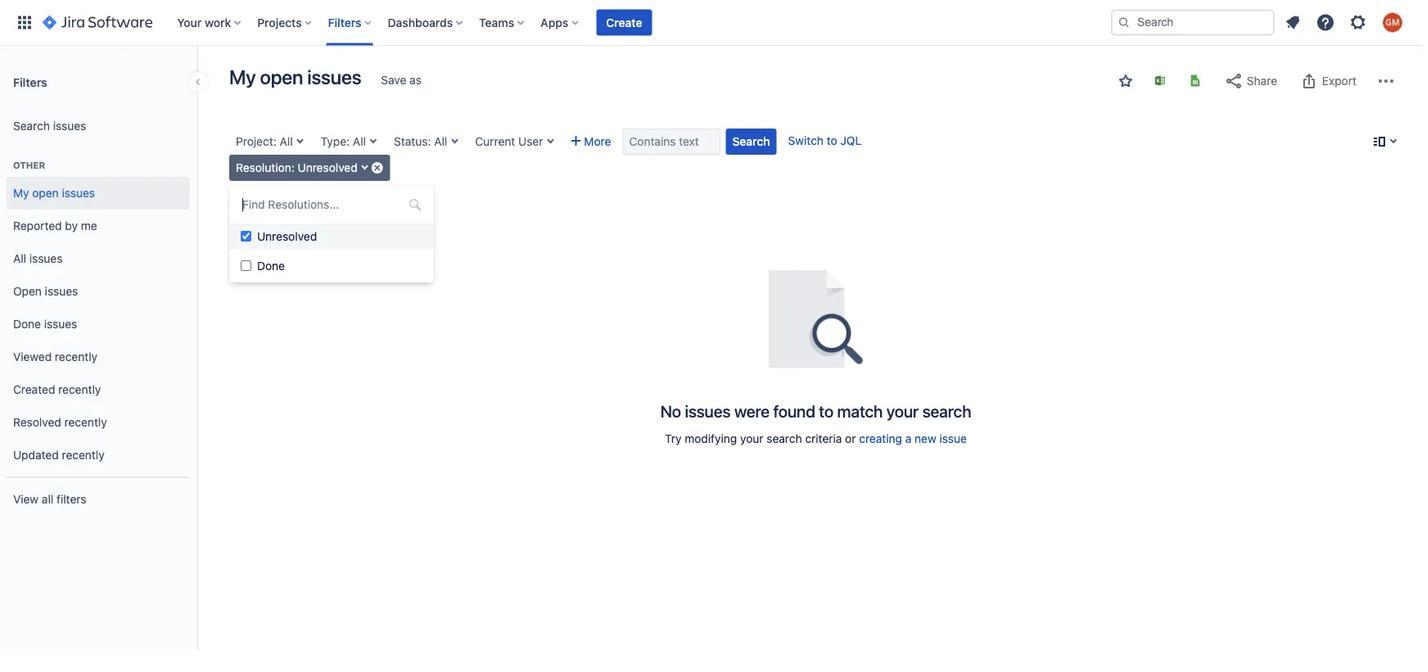 Task type: locate. For each thing, give the bounding box(es) containing it.
0 horizontal spatial my open issues
[[13, 186, 95, 200]]

by
[[65, 219, 78, 233]]

my
[[229, 66, 256, 88], [13, 186, 29, 200]]

viewed recently
[[13, 350, 98, 364]]

created recently link
[[7, 373, 190, 406]]

remove criteria image
[[371, 161, 384, 174]]

0 horizontal spatial done
[[13, 317, 41, 331]]

all up resolution: unresolved
[[280, 135, 293, 148]]

resolved recently
[[13, 416, 107, 429]]

1 vertical spatial search
[[767, 432, 802, 446]]

search left switch at the top right of page
[[733, 135, 770, 148]]

search down the found
[[767, 432, 802, 446]]

0 vertical spatial search
[[13, 119, 50, 133]]

1 vertical spatial my
[[13, 186, 29, 200]]

issues up the viewed recently
[[44, 317, 77, 331]]

unresolved down the find resolutions... field
[[257, 230, 317, 243]]

me
[[81, 219, 97, 233]]

match
[[838, 401, 883, 421]]

done for done issues
[[13, 317, 41, 331]]

resolution: unresolved
[[236, 161, 358, 174]]

dashboards
[[388, 16, 453, 29]]

1 horizontal spatial filters
[[328, 16, 362, 29]]

0 vertical spatial done
[[257, 259, 285, 273]]

1 horizontal spatial my open issues
[[229, 66, 361, 88]]

done inside other group
[[13, 317, 41, 331]]

issues inside the "open issues" link
[[45, 285, 78, 298]]

search image
[[1118, 16, 1131, 29]]

all
[[280, 135, 293, 148], [353, 135, 366, 148], [434, 135, 447, 148], [13, 252, 26, 265]]

save
[[381, 73, 407, 87]]

issues up by
[[62, 186, 95, 200]]

help image
[[1316, 13, 1336, 32]]

your down were
[[740, 432, 764, 446]]

to left jql
[[827, 134, 838, 147]]

all right type:
[[353, 135, 366, 148]]

created
[[13, 383, 55, 397]]

modifying
[[685, 432, 737, 446]]

my down work
[[229, 66, 256, 88]]

all issues
[[13, 252, 63, 265]]

issues inside my open issues link
[[62, 186, 95, 200]]

all right status:
[[434, 135, 447, 148]]

None checkbox
[[241, 260, 251, 271]]

search for search issues
[[13, 119, 50, 133]]

issues inside all issues link
[[29, 252, 63, 265]]

resolved recently link
[[7, 406, 190, 439]]

unresolved
[[298, 161, 358, 174], [257, 230, 317, 243]]

search inside 'button'
[[733, 135, 770, 148]]

issues inside done issues link
[[44, 317, 77, 331]]

your
[[887, 401, 919, 421], [740, 432, 764, 446]]

open down projects popup button
[[260, 66, 303, 88]]

done issues
[[13, 317, 77, 331]]

other group
[[7, 143, 190, 477]]

my down other
[[13, 186, 29, 200]]

recently down the created recently link
[[64, 416, 107, 429]]

try
[[665, 432, 682, 446]]

filters right projects popup button
[[328, 16, 362, 29]]

all issues link
[[7, 242, 190, 275]]

all for status: all
[[434, 135, 447, 148]]

recently up created recently
[[55, 350, 98, 364]]

1 horizontal spatial search
[[923, 401, 972, 421]]

search
[[13, 119, 50, 133], [733, 135, 770, 148]]

done
[[257, 259, 285, 273], [13, 317, 41, 331]]

project: all
[[236, 135, 293, 148]]

updated recently
[[13, 449, 105, 462]]

projects
[[257, 16, 302, 29]]

issues
[[307, 66, 361, 88], [53, 119, 86, 133], [62, 186, 95, 200], [29, 252, 63, 265], [45, 285, 78, 298], [44, 317, 77, 331], [685, 401, 731, 421]]

1 vertical spatial open
[[32, 186, 59, 200]]

my inside other group
[[13, 186, 29, 200]]

0 horizontal spatial search
[[767, 432, 802, 446]]

1 vertical spatial filters
[[13, 75, 47, 89]]

0 vertical spatial unresolved
[[298, 161, 358, 174]]

new
[[915, 432, 937, 446]]

issues up my open issues link
[[53, 119, 86, 133]]

1 vertical spatial my open issues
[[13, 186, 95, 200]]

your up a
[[887, 401, 919, 421]]

to up criteria
[[819, 401, 834, 421]]

filters
[[328, 16, 362, 29], [13, 75, 47, 89]]

0 vertical spatial my open issues
[[229, 66, 361, 88]]

issues up modifying
[[685, 401, 731, 421]]

creating a new issue link
[[859, 432, 967, 446]]

save as button
[[373, 67, 430, 93]]

search up other
[[13, 119, 50, 133]]

issues up open issues
[[29, 252, 63, 265]]

recently
[[55, 350, 98, 364], [58, 383, 101, 397], [64, 416, 107, 429], [62, 449, 105, 462]]

switch
[[788, 134, 824, 147]]

type: all
[[321, 135, 366, 148]]

share link
[[1216, 68, 1286, 94]]

0 vertical spatial your
[[887, 401, 919, 421]]

issues right open
[[45, 285, 78, 298]]

1 horizontal spatial done
[[257, 259, 285, 273]]

0 horizontal spatial my
[[13, 186, 29, 200]]

recently down the resolved recently link at the left bottom of the page
[[62, 449, 105, 462]]

0 vertical spatial filters
[[328, 16, 362, 29]]

None checkbox
[[241, 231, 251, 242]]

0 horizontal spatial open
[[32, 186, 59, 200]]

all up open
[[13, 252, 26, 265]]

small image
[[1120, 75, 1133, 88]]

my open issues up reported by me
[[13, 186, 95, 200]]

more
[[584, 135, 611, 148]]

open in google sheets image
[[1189, 74, 1202, 87]]

open
[[260, 66, 303, 88], [32, 186, 59, 200]]

issues for no issues were found to match your search
[[685, 401, 731, 421]]

all for type: all
[[353, 135, 366, 148]]

create button
[[597, 9, 652, 36]]

0 horizontal spatial search
[[13, 119, 50, 133]]

unresolved down type:
[[298, 161, 358, 174]]

0 vertical spatial to
[[827, 134, 838, 147]]

viewed
[[13, 350, 52, 364]]

share
[[1247, 74, 1278, 88]]

0 horizontal spatial filters
[[13, 75, 47, 89]]

1 horizontal spatial open
[[260, 66, 303, 88]]

issues inside search issues link
[[53, 119, 86, 133]]

1 horizontal spatial my
[[229, 66, 256, 88]]

1 vertical spatial your
[[740, 432, 764, 446]]

open down other
[[32, 186, 59, 200]]

updated
[[13, 449, 59, 462]]

banner
[[0, 0, 1423, 46]]

my open issues
[[229, 66, 361, 88], [13, 186, 95, 200]]

done for done
[[257, 259, 285, 273]]

my open issues down projects popup button
[[229, 66, 361, 88]]

search up issue
[[923, 401, 972, 421]]

issues for all issues
[[29, 252, 63, 265]]

open issues
[[13, 285, 78, 298]]

1 horizontal spatial search
[[733, 135, 770, 148]]

projects button
[[252, 9, 318, 36]]

recently for resolved recently
[[64, 416, 107, 429]]

search
[[923, 401, 972, 421], [767, 432, 802, 446]]

to
[[827, 134, 838, 147], [819, 401, 834, 421]]

recently down viewed recently link
[[58, 383, 101, 397]]

Search field
[[1111, 9, 1275, 36]]

1 vertical spatial search
[[733, 135, 770, 148]]

appswitcher icon image
[[15, 13, 34, 32]]

reported by me
[[13, 219, 97, 233]]

type:
[[321, 135, 350, 148]]

jira software image
[[43, 13, 153, 32], [43, 13, 153, 32]]

open issues link
[[7, 275, 190, 308]]

switch to jql link
[[788, 134, 862, 147]]

user
[[519, 135, 543, 148]]

filters up search issues
[[13, 75, 47, 89]]

1 vertical spatial done
[[13, 317, 41, 331]]



Task type: describe. For each thing, give the bounding box(es) containing it.
search button
[[726, 129, 777, 155]]

current user button
[[469, 129, 560, 155]]

more button
[[565, 129, 618, 155]]

open
[[13, 285, 42, 298]]

creating
[[859, 432, 903, 446]]

0 vertical spatial search
[[923, 401, 972, 421]]

other
[[13, 160, 45, 171]]

filters inside dropdown button
[[328, 16, 362, 29]]

all for project: all
[[280, 135, 293, 148]]

0 horizontal spatial your
[[740, 432, 764, 446]]

view
[[13, 493, 39, 506]]

reported
[[13, 219, 62, 233]]

view all filters
[[13, 493, 86, 506]]

recently for updated recently
[[62, 449, 105, 462]]

export
[[1323, 74, 1357, 88]]

were
[[735, 401, 770, 421]]

viewed recently link
[[7, 341, 190, 373]]

status: all
[[394, 135, 447, 148]]

resolved
[[13, 416, 61, 429]]

all
[[42, 493, 53, 506]]

notifications image
[[1283, 13, 1303, 32]]

Find Resolutions... field
[[238, 193, 426, 216]]

reported by me link
[[7, 210, 190, 242]]

create
[[606, 16, 643, 29]]

issues for open issues
[[45, 285, 78, 298]]

issues down filters dropdown button
[[307, 66, 361, 88]]

all inside other group
[[13, 252, 26, 265]]

1 vertical spatial to
[[819, 401, 834, 421]]

filters
[[57, 493, 86, 506]]

settings image
[[1349, 13, 1369, 32]]

created recently
[[13, 383, 101, 397]]

teams
[[479, 16, 515, 29]]

your profile and settings image
[[1383, 13, 1403, 32]]

current
[[475, 135, 515, 148]]

jql
[[841, 134, 862, 147]]

default image
[[409, 198, 422, 211]]

apps button
[[536, 9, 585, 36]]

0 vertical spatial my
[[229, 66, 256, 88]]

work
[[205, 16, 231, 29]]

dashboards button
[[383, 9, 469, 36]]

export button
[[1292, 68, 1365, 94]]

project:
[[236, 135, 277, 148]]

issues for search issues
[[53, 119, 86, 133]]

status:
[[394, 135, 431, 148]]

search issues link
[[7, 110, 190, 143]]

as
[[410, 73, 422, 87]]

my open issues inside my open issues link
[[13, 186, 95, 200]]

search for search
[[733, 135, 770, 148]]

or
[[845, 432, 856, 446]]

your work
[[177, 16, 231, 29]]

your work button
[[172, 9, 248, 36]]

issue
[[940, 432, 967, 446]]

1 vertical spatial unresolved
[[257, 230, 317, 243]]

teams button
[[474, 9, 531, 36]]

save as
[[381, 73, 422, 87]]

issues for done issues
[[44, 317, 77, 331]]

my open issues link
[[7, 177, 190, 210]]

Search issues using keywords text field
[[623, 129, 721, 155]]

no issues were found to match your search
[[661, 401, 972, 421]]

filters button
[[323, 9, 378, 36]]

no
[[661, 401, 681, 421]]

updated recently link
[[7, 439, 190, 472]]

your
[[177, 16, 202, 29]]

current user
[[475, 135, 543, 148]]

search issues
[[13, 119, 86, 133]]

found
[[774, 401, 816, 421]]

apps
[[541, 16, 569, 29]]

try modifying your search criteria or creating a new issue
[[665, 432, 967, 446]]

criteria
[[806, 432, 842, 446]]

resolution:
[[236, 161, 295, 174]]

banner containing your work
[[0, 0, 1423, 46]]

view all filters link
[[7, 483, 190, 516]]

open in microsoft excel image
[[1154, 74, 1167, 87]]

0 vertical spatial open
[[260, 66, 303, 88]]

a
[[906, 432, 912, 446]]

open inside my open issues link
[[32, 186, 59, 200]]

recently for created recently
[[58, 383, 101, 397]]

done issues link
[[7, 308, 190, 341]]

1 horizontal spatial your
[[887, 401, 919, 421]]

switch to jql
[[788, 134, 862, 147]]

recently for viewed recently
[[55, 350, 98, 364]]

primary element
[[10, 0, 1111, 45]]



Task type: vqa. For each thing, say whether or not it's contained in the screenshot.
leftmost content
no



